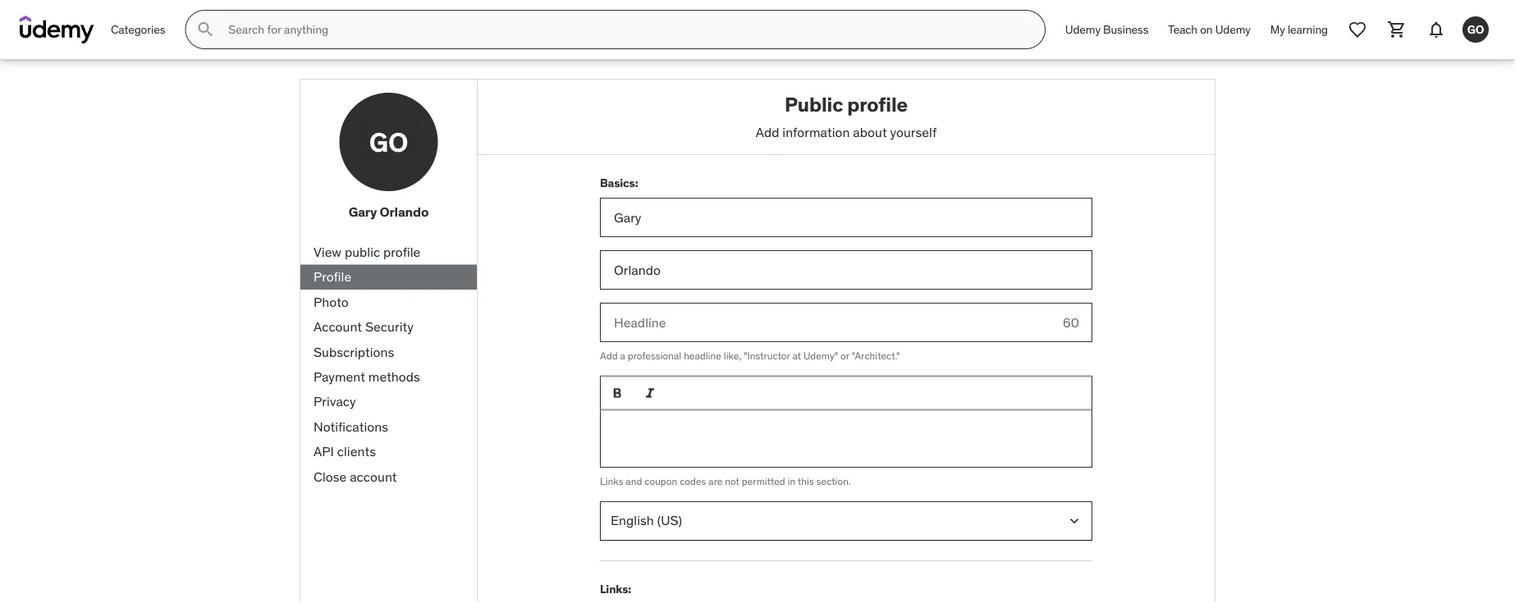 Task type: describe. For each thing, give the bounding box(es) containing it.
go link
[[1456, 10, 1496, 49]]

and
[[626, 475, 642, 488]]

orlando
[[380, 204, 429, 220]]

public
[[785, 92, 843, 117]]

my learning
[[1271, 22, 1328, 37]]

teach on udemy link
[[1159, 10, 1261, 49]]

notifications image
[[1427, 20, 1447, 39]]

information
[[783, 123, 850, 140]]

headline
[[684, 349, 722, 362]]

this
[[798, 475, 814, 488]]

view public profile link
[[300, 240, 477, 265]]

permitted
[[742, 475, 785, 488]]

coupon
[[645, 475, 677, 488]]

1 vertical spatial go
[[369, 125, 408, 158]]

public
[[345, 244, 380, 260]]

photo
[[314, 293, 349, 310]]

account
[[314, 318, 362, 335]]

shopping cart with 0 items image
[[1387, 20, 1407, 39]]

profile link
[[300, 265, 477, 290]]

udemy inside teach on udemy link
[[1216, 22, 1251, 37]]

public profile add information about yourself
[[756, 92, 937, 140]]

photo link
[[300, 290, 477, 315]]

not
[[725, 475, 740, 488]]

links:
[[600, 582, 631, 596]]

my
[[1271, 22, 1285, 37]]

profile inside the 'view public profile profile photo account security subscriptions payment methods privacy notifications api clients close account'
[[383, 244, 421, 260]]

professional
[[628, 349, 682, 362]]

60
[[1063, 314, 1080, 331]]

payment
[[314, 368, 365, 385]]

profile
[[314, 269, 352, 285]]

udemy business link
[[1056, 10, 1159, 49]]

0 horizontal spatial add
[[600, 349, 618, 362]]

teach on udemy
[[1168, 22, 1251, 37]]

categories button
[[101, 10, 175, 49]]

notifications
[[314, 418, 388, 435]]

codes
[[680, 475, 706, 488]]

learning
[[1288, 22, 1328, 37]]

Headline text field
[[600, 303, 1050, 343]]

clients
[[337, 443, 376, 460]]

account security link
[[300, 315, 477, 340]]

my learning link
[[1261, 10, 1338, 49]]

subscriptions link
[[300, 340, 477, 365]]

view
[[314, 244, 342, 260]]

at
[[793, 349, 801, 362]]

categories
[[111, 22, 165, 37]]



Task type: locate. For each thing, give the bounding box(es) containing it.
notifications link
[[300, 415, 477, 440]]

0 horizontal spatial go
[[369, 125, 408, 158]]

subscriptions
[[314, 343, 394, 360]]

1 horizontal spatial add
[[756, 123, 779, 140]]

1 horizontal spatial udemy
[[1216, 22, 1251, 37]]

add left information
[[756, 123, 779, 140]]

api clients link
[[300, 440, 477, 464]]

payment methods link
[[300, 365, 477, 390]]

0 vertical spatial profile
[[848, 92, 908, 117]]

1 udemy from the left
[[1066, 22, 1101, 37]]

gary
[[349, 204, 377, 220]]

1 vertical spatial add
[[600, 349, 618, 362]]

profile up about
[[848, 92, 908, 117]]

close
[[314, 468, 347, 485]]

business
[[1103, 22, 1149, 37]]

account
[[350, 468, 397, 485]]

Search for anything text field
[[225, 16, 1025, 44]]

First Name text field
[[600, 198, 1093, 237]]

profile inside 'public profile add information about yourself'
[[848, 92, 908, 117]]

1 horizontal spatial go
[[1468, 22, 1485, 37]]

a
[[620, 349, 625, 362]]

2 udemy from the left
[[1216, 22, 1251, 37]]

links
[[600, 475, 624, 488]]

profile up profile "link"
[[383, 244, 421, 260]]

go
[[1468, 22, 1485, 37], [369, 125, 408, 158]]

0 vertical spatial add
[[756, 123, 779, 140]]

like,
[[724, 349, 742, 362]]

teach
[[1168, 22, 1198, 37]]

add a professional headline like, "instructor at udemy" or "architect."
[[600, 349, 900, 362]]

section.
[[817, 475, 851, 488]]

close account link
[[300, 464, 477, 489]]

go right notifications image
[[1468, 22, 1485, 37]]

udemy left business
[[1066, 22, 1101, 37]]

yourself
[[890, 123, 937, 140]]

None text field
[[600, 410, 1093, 468]]

submit search image
[[196, 20, 215, 39]]

add left "a"
[[600, 349, 618, 362]]

add
[[756, 123, 779, 140], [600, 349, 618, 362]]

are
[[709, 475, 723, 488]]

go up 'gary orlando'
[[369, 125, 408, 158]]

0 horizontal spatial profile
[[383, 244, 421, 260]]

0 horizontal spatial udemy
[[1066, 22, 1101, 37]]

security
[[365, 318, 414, 335]]

basics:
[[600, 176, 638, 190]]

udemy image
[[20, 16, 94, 44]]

0 vertical spatial go
[[1468, 22, 1485, 37]]

udemy right on
[[1216, 22, 1251, 37]]

wishlist image
[[1348, 20, 1368, 39]]

1 vertical spatial profile
[[383, 244, 421, 260]]

in
[[788, 475, 796, 488]]

methods
[[369, 368, 420, 385]]

udemy
[[1066, 22, 1101, 37], [1216, 22, 1251, 37]]

go inside go link
[[1468, 22, 1485, 37]]

privacy link
[[300, 390, 477, 415]]

api
[[314, 443, 334, 460]]

"architect."
[[852, 349, 900, 362]]

italic image
[[642, 385, 658, 401]]

privacy
[[314, 393, 356, 410]]

add inside 'public profile add information about yourself'
[[756, 123, 779, 140]]

udemy"
[[804, 349, 838, 362]]

1 horizontal spatial profile
[[848, 92, 908, 117]]

view public profile profile photo account security subscriptions payment methods privacy notifications api clients close account
[[314, 244, 421, 485]]

udemy inside udemy business link
[[1066, 22, 1101, 37]]

about
[[853, 123, 887, 140]]

on
[[1200, 22, 1213, 37]]

bold image
[[609, 385, 626, 401]]

or
[[841, 349, 850, 362]]

profile
[[848, 92, 908, 117], [383, 244, 421, 260]]

Last Name text field
[[600, 251, 1093, 290]]

links and coupon codes are not permitted in this section.
[[600, 475, 851, 488]]

udemy business
[[1066, 22, 1149, 37]]

"instructor
[[744, 349, 790, 362]]

gary orlando
[[349, 204, 429, 220]]



Task type: vqa. For each thing, say whether or not it's contained in the screenshot.
left ADD
yes



